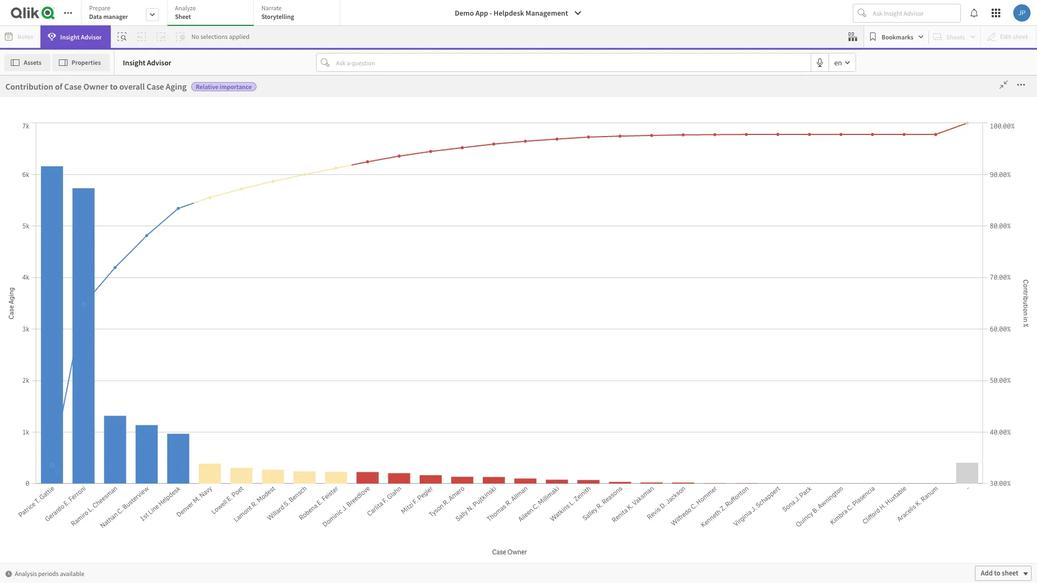 Task type: describe. For each thing, give the bounding box(es) containing it.
case timetable
[[61, 363, 110, 373]]

pack
[[741, 270, 757, 279]]

Ask Insight Advisor text field
[[871, 4, 961, 22]]

priority for 72
[[129, 77, 205, 107]]

-
[[490, 8, 492, 18]]

72
[[148, 107, 199, 163]]

case is closed inside grid
[[666, 209, 688, 226]]

timetable for case timetable
[[78, 363, 110, 373]]

open for open cases vs duration * bubble size represents number of high priority open cases
[[5, 169, 26, 181]]

1 vertical spatial overall
[[300, 166, 325, 177]]

142
[[476, 107, 553, 163]]

1 vertical spatial importance
[[318, 168, 350, 176]]

totals 18364.641273148 element
[[809, 229, 881, 244]]

casenumber button
[[56, 428, 133, 437]]

medium priority cases 142
[[400, 77, 629, 163]]

cases open/closed button
[[56, 449, 133, 459]]

james peterson image
[[1014, 4, 1031, 22]]

items
[[30, 131, 45, 139]]

1 horizontal spatial contribution
[[186, 166, 234, 177]]

medium
[[400, 77, 483, 107]]

case timetable rank button
[[56, 384, 133, 394]]

prepare data manager
[[89, 4, 128, 21]]

owner inside grid
[[734, 217, 755, 226]]

high
[[130, 181, 145, 192]]

case owner inside grid
[[718, 217, 755, 226]]

case timetable rank
[[61, 384, 127, 394]]

case is closed button
[[56, 276, 133, 286]]

0 horizontal spatial overall
[[119, 81, 145, 92]]

assets
[[24, 58, 41, 66]]

prepare
[[89, 4, 110, 12]]

0 vertical spatial contribution of case owner to overall case aging
[[5, 81, 187, 92]]

hire
[[108, 493, 121, 502]]

no precedents have been learned. insight advisor adds learned precedents when you add charts to sheets or hide analysis recommendations.
[[931, 297, 1011, 356]]

aging inside 'menu item'
[[78, 168, 95, 178]]

open for open & resolved cases over time
[[5, 454, 26, 465]]

values for values (table)
[[696, 168, 714, 176]]

analyze
[[175, 4, 196, 12]]

master
[[11, 131, 29, 139]]

low
[[761, 77, 805, 107]]

vs
[[53, 169, 62, 181]]

grid inside 'application'
[[663, 206, 881, 431]]

totals element
[[663, 229, 715, 244]]

bubble
[[11, 181, 35, 192]]

case duration time button
[[56, 255, 133, 265]]

bookmarks button
[[867, 28, 927, 45]]

add
[[966, 326, 978, 336]]

sheets
[[935, 336, 956, 346]]

case record type
[[61, 341, 117, 351]]

case record type menu item
[[56, 336, 155, 357]]

add to sheet
[[981, 569, 1019, 578]]

cases inside open cases vs duration * bubble size represents number of high priority open cases
[[28, 169, 52, 181]]

to inside button
[[995, 569, 1001, 578]]

case timetable rank menu item
[[56, 379, 155, 400]]

high
[[76, 77, 124, 107]]

analysis inside no precedents have been learned. insight advisor adds learned precedents when you add charts to sheets or hide analysis recommendations.
[[981, 336, 1006, 346]]

priority for 142
[[488, 77, 563, 107]]

available
[[60, 570, 84, 578]]

learned
[[926, 132, 952, 142]]

assets button
[[4, 54, 50, 71]]

no selections applied
[[192, 32, 250, 41]]

periods
[[38, 570, 59, 578]]

employee hire date button
[[56, 493, 143, 502]]

sona
[[718, 270, 733, 279]]

case_date_key menu item
[[56, 400, 155, 422]]

analysis
[[15, 570, 37, 578]]

analyze sheet
[[175, 4, 196, 21]]

1 horizontal spatial advisor
[[147, 58, 171, 67]]

1 vertical spatial insight
[[123, 58, 146, 67]]

1 fields button from the left
[[0, 76, 55, 110]]

case count
[[61, 212, 97, 221]]

case inside 'menu item'
[[61, 168, 76, 178]]

duration inside menu item
[[78, 255, 105, 265]]

is inside menu item
[[78, 276, 83, 286]]

properties
[[72, 58, 101, 66]]

add to sheet button
[[975, 566, 1032, 581]]

date button
[[56, 471, 133, 481]]

master items
[[11, 131, 45, 139]]

date for employee hire date
[[123, 493, 137, 502]]

case is closed menu item
[[56, 271, 155, 292]]

time inside menu item
[[107, 255, 123, 265]]

case aging inside grid
[[841, 217, 875, 226]]

represents
[[52, 181, 90, 192]]

0 horizontal spatial relative
[[196, 83, 219, 91]]

information
[[317, 433, 350, 442]]

charts
[[980, 326, 1000, 336]]

high priority cases 72
[[76, 77, 271, 163]]

cases inside the "number of new cases" menu item
[[112, 557, 130, 567]]

by for case
[[466, 166, 475, 177]]

insight inside dropdown button
[[60, 33, 80, 41]]

of inside open cases vs duration * bubble size represents number of high priority open cases
[[121, 181, 128, 192]]

case_date_key
[[61, 406, 110, 416]]

record
[[78, 341, 100, 351]]

app
[[476, 8, 488, 18]]

press space to open search dialog box for [case owner] column. element
[[790, 206, 809, 229]]

case aging inside case aging 'menu item'
[[61, 168, 95, 178]]

demo app - helpdesk management button
[[449, 4, 589, 22]]

press space to open search dialog box for [case is closed] column. element
[[696, 206, 715, 229]]

0 vertical spatial is
[[496, 166, 502, 177]]

case is closed inside menu item
[[61, 276, 106, 286]]

small image
[[5, 571, 12, 577]]

employee status menu item
[[56, 509, 155, 530]]

j.
[[735, 270, 740, 279]]

employee for employee status
[[61, 514, 93, 524]]

helpdesk
[[494, 8, 524, 18]]

cases inside medium priority cases 142
[[568, 77, 629, 107]]

adds
[[932, 317, 947, 326]]

values (table)
[[696, 168, 734, 176]]

insight inside no precedents have been learned. insight advisor adds learned precedents when you add charts to sheets or hide analysis recommendations.
[[961, 307, 983, 317]]

type inside menu item
[[101, 341, 117, 351]]

number
[[61, 557, 87, 567]]

case timetable menu item
[[56, 357, 155, 379]]

employee status
[[61, 514, 114, 524]]

case owner group button
[[56, 320, 133, 329]]

or
[[957, 336, 964, 346]]

open cases by priority type
[[432, 169, 541, 181]]

manager
[[103, 12, 128, 21]]

open
[[175, 181, 193, 192]]

smart search image
[[118, 32, 127, 41]]

number
[[92, 181, 119, 192]]

case owner group menu item
[[56, 314, 155, 336]]

low priority cases 203
[[761, 77, 951, 163]]

new
[[96, 557, 110, 567]]

case owner menu item
[[56, 292, 155, 314]]

priority for 203
[[809, 77, 885, 107]]

en
[[835, 58, 842, 67]]

feister
[[750, 320, 771, 329]]

ranking
[[538, 168, 561, 176]]

number of new cases button
[[56, 557, 136, 567]]

properties button
[[52, 54, 109, 71]]



Task type: locate. For each thing, give the bounding box(es) containing it.
owner inside case owner menu item
[[78, 298, 99, 308]]

values left values (table)
[[663, 166, 687, 177]]

1 vertical spatial case aging
[[841, 217, 875, 226]]

advisor inside dropdown button
[[81, 33, 102, 41]]

aging inside grid
[[858, 217, 875, 226]]

1 vertical spatial no
[[931, 297, 940, 307]]

1 vertical spatial employee
[[61, 514, 93, 524]]

advisor up auto- at the top left of page
[[147, 58, 171, 67]]

0 horizontal spatial contribution
[[5, 81, 53, 92]]

0 horizontal spatial analysis
[[191, 88, 222, 98]]

overall
[[119, 81, 145, 92], [300, 166, 325, 177]]

no up adds
[[931, 297, 940, 307]]

case_date_key button
[[56, 406, 133, 416]]

0 vertical spatial true
[[666, 270, 679, 279]]

owner
[[83, 81, 108, 92], [264, 166, 289, 177], [734, 217, 755, 226], [78, 298, 99, 308], [78, 320, 99, 329]]

2 timetable from the top
[[78, 384, 110, 394]]

advisor up charts
[[984, 307, 1008, 317]]

more image
[[1013, 79, 1030, 90]]

by for priority
[[480, 169, 489, 181]]

1 vertical spatial relative importance
[[294, 168, 350, 176]]

0 horizontal spatial is
[[78, 276, 83, 286]]

timetable inside case timetable rank menu item
[[78, 384, 110, 394]]

1 horizontal spatial no
[[931, 297, 940, 307]]

2 horizontal spatial insight
[[961, 307, 983, 317]]

precedents
[[941, 297, 977, 307], [974, 317, 1010, 326]]

values
[[663, 166, 687, 177], [696, 168, 714, 176]]

advisor
[[81, 33, 102, 41], [147, 58, 171, 67], [984, 307, 1008, 317]]

1 vertical spatial true
[[666, 320, 679, 329]]

1 horizontal spatial relative
[[294, 168, 317, 176]]

0 vertical spatial importance
[[220, 83, 252, 91]]

1 vertical spatial case owner
[[61, 298, 99, 308]]

0 vertical spatial no
[[192, 32, 199, 41]]

0 vertical spatial timetable
[[78, 363, 110, 373]]

0 horizontal spatial advisor
[[81, 33, 102, 41]]

of
[[55, 81, 62, 92], [235, 166, 243, 177], [121, 181, 128, 192], [88, 557, 95, 567]]

0 horizontal spatial values
[[663, 166, 687, 177]]

date
[[101, 190, 115, 200], [104, 233, 118, 243], [75, 471, 90, 481], [123, 493, 137, 502]]

case closed date button
[[56, 190, 133, 200]]

owner inside case owner group menu item
[[78, 320, 99, 329]]

open inside open cases vs duration * bubble size represents number of high priority open cases
[[5, 169, 26, 181]]

closed inside case closed date menu item
[[78, 190, 99, 200]]

2 master items button from the left
[[1, 111, 55, 145]]

case closed date menu item
[[56, 184, 155, 206]]

0 vertical spatial employee
[[75, 493, 107, 502]]

case owner inside case owner menu item
[[61, 298, 99, 308]]

1 timetable from the top
[[78, 363, 110, 373]]

menu inside 'application'
[[56, 119, 163, 584]]

demo
[[455, 8, 474, 18]]

contribution up cases
[[186, 166, 234, 177]]

2 horizontal spatial is
[[682, 209, 688, 218]]

open for open cases by priority type
[[432, 169, 453, 181]]

values for values
[[663, 166, 687, 177]]

2 vertical spatial is
[[78, 276, 83, 286]]

en button
[[830, 53, 856, 71]]

open cases vs duration * bubble size represents number of high priority open cases
[[5, 169, 214, 192]]

no inside no precedents have been learned. insight advisor adds learned precedents when you add charts to sheets or hide analysis recommendations.
[[931, 297, 940, 307]]

case created date
[[61, 233, 118, 243]]

grid
[[663, 206, 881, 431]]

time right over
[[119, 454, 138, 465]]

grid containing case is closed
[[663, 206, 881, 431]]

0 vertical spatial contribution
[[5, 81, 53, 92]]

timetable inside case timetable menu item
[[78, 363, 110, 373]]

0 vertical spatial case owner
[[718, 217, 755, 226]]

priority inside high priority cases 72
[[129, 77, 205, 107]]

cases inside low priority cases 203
[[890, 77, 951, 107]]

0 horizontal spatial by
[[466, 166, 475, 177]]

true
[[666, 270, 679, 279], [666, 320, 679, 329]]

insight
[[60, 33, 80, 41], [123, 58, 146, 67], [961, 307, 983, 317]]

0 vertical spatial precedents
[[941, 297, 977, 307]]

1 vertical spatial relative
[[294, 168, 317, 176]]

203
[[818, 107, 894, 163]]

duration up case closed date
[[64, 169, 98, 181]]

no left selections
[[192, 32, 199, 41]]

priority inside medium priority cases 142
[[488, 77, 563, 107]]

cases open/closed menu item
[[56, 444, 155, 465]]

no for no precedents have been learned. insight advisor adds learned precedents when you add charts to sheets or hide analysis recommendations.
[[931, 297, 940, 307]]

type down 142
[[522, 169, 541, 181]]

0 horizontal spatial type
[[101, 341, 117, 351]]

menu
[[56, 119, 163, 584]]

tab list containing prepare
[[81, 0, 344, 27]]

priority inside low priority cases 203
[[809, 77, 885, 107]]

learned recommendations button
[[904, 124, 1038, 151]]

2 vertical spatial insight
[[961, 307, 983, 317]]

applied
[[229, 32, 250, 41]]

insight advisor
[[60, 33, 102, 41], [123, 58, 171, 67]]

0 horizontal spatial insight
[[60, 33, 80, 41]]

case created date menu item
[[56, 228, 155, 249]]

case aging by case is closed
[[424, 166, 529, 177]]

1 horizontal spatial analysis
[[981, 336, 1006, 346]]

contribution of case owner to overall case aging
[[5, 81, 187, 92], [186, 166, 367, 177]]

bookmarks
[[882, 33, 914, 41]]

1 vertical spatial insight advisor
[[123, 58, 171, 67]]

resolved
[[36, 454, 71, 465]]

is down case duration time
[[78, 276, 83, 286]]

cases open/closed
[[61, 449, 122, 459]]

0 vertical spatial analysis
[[191, 88, 222, 98]]

1 horizontal spatial case is closed
[[666, 209, 688, 226]]

no for no selections applied
[[192, 32, 199, 41]]

insight advisor down smart search image
[[123, 58, 171, 67]]

sheet
[[1002, 569, 1019, 578]]

1 vertical spatial analysis
[[981, 336, 1006, 346]]

*
[[5, 181, 9, 192]]

menu containing case aging
[[56, 119, 163, 584]]

application
[[0, 0, 1038, 584]]

1 vertical spatial case is closed
[[61, 276, 106, 286]]

duration down created
[[78, 255, 105, 265]]

mutual information
[[296, 433, 350, 442]]

case aging up the "represents"
[[61, 168, 95, 178]]

2 vertical spatial advisor
[[984, 307, 1008, 317]]

case created date button
[[56, 233, 133, 243]]

0 horizontal spatial case aging
[[61, 168, 95, 178]]

been
[[995, 297, 1011, 307]]

1 vertical spatial timetable
[[78, 384, 110, 394]]

1 vertical spatial time
[[119, 454, 138, 465]]

(table)
[[715, 168, 734, 176]]

1 true from the top
[[666, 270, 679, 279]]

case duration time
[[61, 255, 123, 265]]

auto-analysis
[[171, 88, 222, 98]]

no
[[192, 32, 199, 41], [931, 297, 940, 307]]

employee left status
[[61, 514, 93, 524]]

number of new cases menu item
[[56, 552, 155, 573]]

1 vertical spatial duration
[[78, 255, 105, 265]]

case is closed up totals element
[[666, 209, 688, 226]]

precedents up learned
[[941, 297, 977, 307]]

management
[[526, 8, 568, 18]]

1 horizontal spatial values
[[696, 168, 714, 176]]

employee up employee status
[[75, 493, 107, 502]]

0 vertical spatial insight
[[60, 33, 80, 41]]

cases inside cases open/closed menu item
[[61, 449, 79, 459]]

importance
[[220, 83, 252, 91], [318, 168, 350, 176]]

case is closed down case duration time
[[61, 276, 106, 286]]

0 vertical spatial duration
[[64, 169, 98, 181]]

date menu item
[[56, 465, 155, 487]]

insight advisor button
[[40, 25, 111, 48]]

casenumber menu item
[[56, 422, 155, 444]]

Search assets text field
[[56, 77, 163, 96]]

e.
[[743, 320, 748, 329]]

case aging up totals 18364.641273148 element
[[841, 217, 875, 226]]

1 vertical spatial contribution of case owner to overall case aging
[[186, 166, 367, 177]]

0 vertical spatial overall
[[119, 81, 145, 92]]

closed inside 'case is closed' menu item
[[84, 276, 106, 286]]

1 vertical spatial precedents
[[974, 317, 1010, 326]]

relative importance
[[196, 83, 252, 91], [294, 168, 350, 176]]

case aging button
[[56, 168, 133, 178]]

2 horizontal spatial advisor
[[984, 307, 1008, 317]]

cancel button
[[854, 84, 894, 102]]

case timetable button
[[56, 363, 133, 373]]

cancel
[[863, 88, 885, 98]]

1 horizontal spatial insight
[[123, 58, 146, 67]]

0 horizontal spatial importance
[[220, 83, 252, 91]]

1 vertical spatial type
[[101, 341, 117, 351]]

0 vertical spatial relative importance
[[196, 83, 252, 91]]

data
[[89, 12, 102, 21]]

employee hire date menu item
[[56, 487, 155, 509]]

robena e. feister
[[718, 320, 771, 329]]

case closed date
[[61, 190, 115, 200]]

over
[[98, 454, 117, 465]]

0 horizontal spatial insight advisor
[[60, 33, 102, 41]]

true for sona j. pack
[[666, 270, 679, 279]]

tab list
[[81, 0, 344, 27]]

when
[[934, 326, 951, 336]]

insight up "properties" button on the left of the page
[[60, 33, 80, 41]]

case count button
[[56, 212, 133, 221]]

is down 142
[[496, 166, 502, 177]]

priority
[[129, 77, 205, 107], [488, 77, 563, 107], [809, 77, 885, 107], [491, 169, 521, 181]]

date for case closed date
[[101, 190, 115, 200]]

case is closed
[[666, 209, 688, 226], [61, 276, 106, 286]]

0 horizontal spatial relative importance
[[196, 83, 252, 91]]

2 true from the top
[[666, 320, 679, 329]]

analysis right hide
[[981, 336, 1006, 346]]

0 vertical spatial advisor
[[81, 33, 102, 41]]

selections tool image
[[849, 32, 858, 41]]

case aging
[[61, 168, 95, 178], [841, 217, 875, 226]]

case owner group
[[61, 320, 120, 329]]

master items button
[[0, 111, 55, 145], [1, 111, 55, 145]]

1 horizontal spatial type
[[522, 169, 541, 181]]

1 horizontal spatial relative importance
[[294, 168, 350, 176]]

timetable up case_date_key button
[[78, 384, 110, 394]]

1 horizontal spatial case owner
[[718, 217, 755, 226]]

precedents down have
[[974, 317, 1010, 326]]

exit full screen image
[[996, 79, 1013, 90]]

application containing 72
[[0, 0, 1038, 584]]

totals not applicable for this column element
[[715, 229, 809, 244]]

is
[[496, 166, 502, 177], [682, 209, 688, 218], [78, 276, 83, 286]]

recommendations
[[954, 132, 1013, 142]]

0 horizontal spatial case owner
[[61, 298, 99, 308]]

0 vertical spatial relative
[[196, 83, 219, 91]]

hide
[[965, 336, 979, 346]]

time down case created date menu item
[[107, 255, 123, 265]]

insight up add at the right of the page
[[961, 307, 983, 317]]

employee for employee hire date
[[75, 493, 107, 502]]

0 vertical spatial case aging
[[61, 168, 95, 178]]

advisor down data
[[81, 33, 102, 41]]

analysis up "72"
[[191, 88, 222, 98]]

advisor inside no precedents have been learned. insight advisor adds learned precedents when you add charts to sheets or hide analysis recommendations.
[[984, 307, 1008, 317]]

1 horizontal spatial overall
[[300, 166, 325, 177]]

1 vertical spatial is
[[682, 209, 688, 218]]

cases inside high priority cases 72
[[209, 77, 271, 107]]

case record type button
[[56, 341, 133, 351]]

case owner up totals not applicable for this column element
[[718, 217, 755, 226]]

tab list inside 'application'
[[81, 0, 344, 27]]

1 vertical spatial advisor
[[147, 58, 171, 67]]

recommendations.
[[941, 346, 1001, 356]]

count
[[78, 212, 97, 221]]

date for case created date
[[104, 233, 118, 243]]

case count menu item
[[56, 206, 155, 228]]

0 vertical spatial insight advisor
[[60, 33, 102, 41]]

timetable up case timetable rank
[[78, 363, 110, 373]]

analysis
[[191, 88, 222, 98], [981, 336, 1006, 346]]

is inside case is closed
[[682, 209, 688, 218]]

fields
[[20, 96, 36, 104]]

insight advisor down data
[[60, 33, 102, 41]]

learned recommendations
[[926, 132, 1013, 142]]

time
[[107, 255, 123, 265], [119, 454, 138, 465]]

0 vertical spatial time
[[107, 255, 123, 265]]

2 fields button from the left
[[1, 76, 55, 110]]

type right record
[[101, 341, 117, 351]]

casenumber
[[61, 428, 102, 437]]

insight advisor inside dropdown button
[[60, 33, 102, 41]]

0 horizontal spatial no
[[192, 32, 199, 41]]

of inside menu item
[[88, 557, 95, 567]]

1 horizontal spatial insight advisor
[[123, 58, 171, 67]]

1 vertical spatial contribution
[[186, 166, 234, 177]]

timetable for case timetable rank
[[78, 384, 110, 394]]

small image
[[909, 133, 918, 142]]

group
[[100, 320, 120, 329]]

Ask a question text field
[[334, 54, 811, 71]]

case aging menu item
[[56, 163, 155, 184]]

1 horizontal spatial is
[[496, 166, 502, 177]]

case duration time menu item
[[56, 249, 155, 271]]

contribution up fields
[[5, 81, 53, 92]]

fields button
[[0, 76, 55, 110], [1, 76, 55, 110]]

1 master items button from the left
[[0, 111, 55, 145]]

0 horizontal spatial case is closed
[[61, 276, 106, 286]]

insight down smart search image
[[123, 58, 146, 67]]

duration inside open cases vs duration * bubble size represents number of high priority open cases
[[64, 169, 98, 181]]

open/closed
[[81, 449, 122, 459]]

1 horizontal spatial case aging
[[841, 217, 875, 226]]

true for robena e. feister
[[666, 320, 679, 329]]

case owner up case owner group
[[61, 298, 99, 308]]

0 vertical spatial type
[[522, 169, 541, 181]]

0 vertical spatial case is closed
[[666, 209, 688, 226]]

size
[[37, 181, 51, 192]]

values left '(table)'
[[696, 168, 714, 176]]

cases
[[194, 181, 214, 192]]

to inside no precedents have been learned. insight advisor adds learned precedents when you add charts to sheets or hide analysis recommendations.
[[1001, 326, 1008, 336]]

1 horizontal spatial by
[[480, 169, 489, 181]]

storytelling
[[262, 12, 294, 21]]

1 horizontal spatial importance
[[318, 168, 350, 176]]

is left press space to open search dialog box for [case is closed] column. element
[[682, 209, 688, 218]]



Task type: vqa. For each thing, say whether or not it's contained in the screenshot.
bottommost the No
yes



